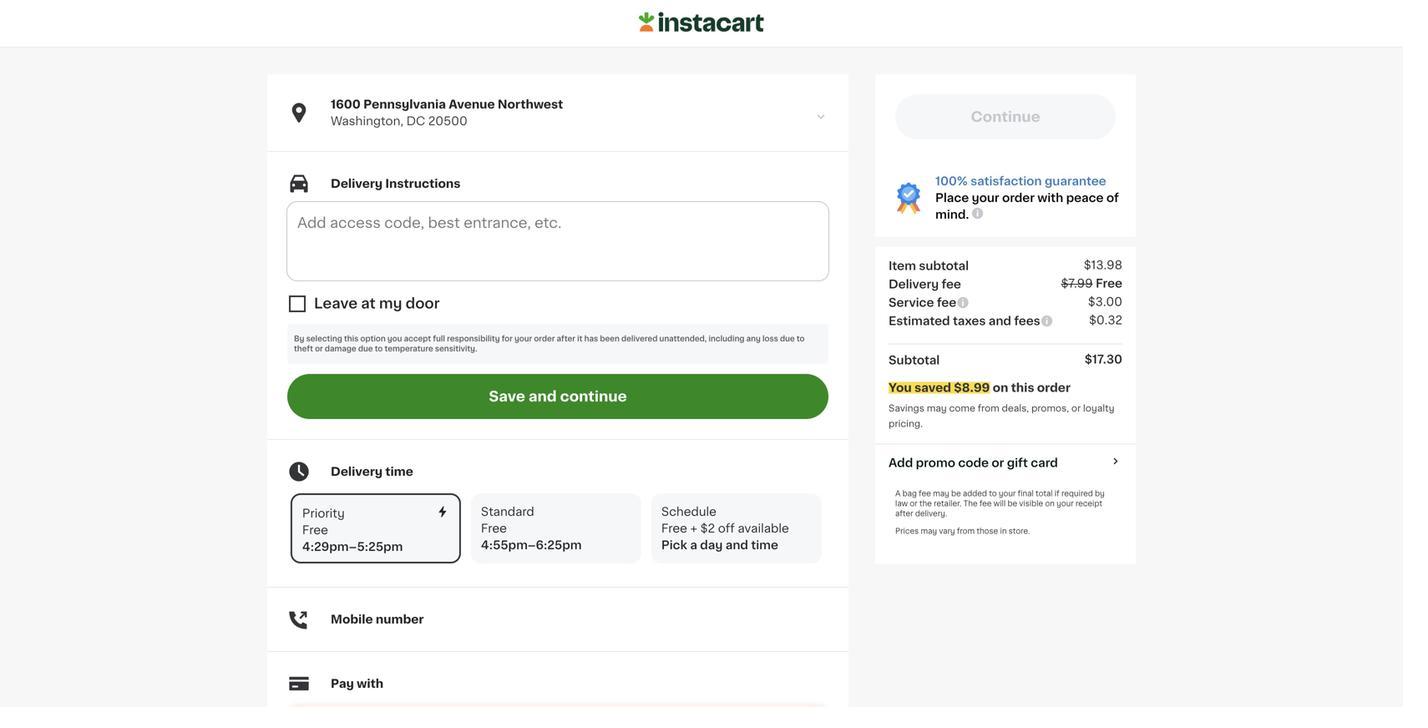 Task type: locate. For each thing, give the bounding box(es) containing it.
0 horizontal spatial be
[[951, 490, 961, 498]]

after
[[557, 335, 575, 343], [895, 510, 913, 518]]

from down you saved $8.99 on this order
[[978, 404, 999, 413]]

be right will on the right bottom
[[1008, 500, 1017, 508]]

may down saved at the bottom of the page
[[927, 404, 947, 413]]

0 vertical spatial after
[[557, 335, 575, 343]]

added
[[963, 490, 987, 498]]

guarantee
[[1045, 175, 1106, 187]]

0 vertical spatial delivery
[[331, 178, 383, 190]]

be
[[951, 490, 961, 498], [1008, 500, 1017, 508]]

this up damage
[[344, 335, 359, 343]]

loyalty
[[1083, 404, 1115, 413]]

2 horizontal spatial order
[[1037, 382, 1071, 394]]

with down guarantee
[[1038, 192, 1063, 204]]

or left gift
[[992, 457, 1004, 469]]

may down delivery.
[[921, 528, 937, 535]]

time down the available
[[751, 540, 778, 551]]

1 vertical spatial after
[[895, 510, 913, 518]]

order inside place your order with peace of mind.
[[1002, 192, 1035, 204]]

free down standard
[[481, 523, 507, 535]]

0 vertical spatial this
[[344, 335, 359, 343]]

0 horizontal spatial to
[[375, 345, 383, 353]]

free inside free 4:29pm–5:25pm
[[302, 525, 328, 536]]

2 horizontal spatial to
[[989, 490, 997, 498]]

$13.98
[[1084, 259, 1123, 271]]

priority
[[302, 508, 345, 520]]

or inside by selecting this option you accept full responsibility for your order after it has been delivered unattended, including any loss due to theft or damage due to temperature sensitivity.
[[315, 345, 323, 353]]

fee up the
[[919, 490, 931, 498]]

1 horizontal spatial to
[[797, 335, 805, 343]]

this up deals, at the bottom of page
[[1011, 382, 1034, 394]]

those
[[977, 528, 998, 535]]

due down option
[[358, 345, 373, 353]]

free 4:29pm–5:25pm
[[302, 525, 403, 553]]

1 vertical spatial this
[[1011, 382, 1034, 394]]

to right loss
[[797, 335, 805, 343]]

delivery for delivery fee
[[889, 279, 939, 290]]

1 horizontal spatial from
[[978, 404, 999, 413]]

order
[[1002, 192, 1035, 204], [534, 335, 555, 343], [1037, 382, 1071, 394]]

1 vertical spatial may
[[933, 490, 949, 498]]

1 horizontal spatial order
[[1002, 192, 1035, 204]]

0 horizontal spatial from
[[957, 528, 975, 535]]

1 vertical spatial and
[[529, 390, 557, 404]]

may up the 'retailer.'
[[933, 490, 949, 498]]

1 horizontal spatial and
[[726, 540, 748, 551]]

or left loyalty
[[1071, 404, 1081, 413]]

2 vertical spatial to
[[989, 490, 997, 498]]

from inside savings may come from deals, promos, or loyalty pricing.
[[978, 404, 999, 413]]

loss
[[763, 335, 778, 343]]

savings
[[889, 404, 925, 413]]

or
[[315, 345, 323, 353], [1071, 404, 1081, 413], [992, 457, 1004, 469], [910, 500, 918, 508]]

1600
[[331, 99, 361, 110]]

and right save in the left of the page
[[529, 390, 557, 404]]

delivery up service
[[889, 279, 939, 290]]

mobile
[[331, 614, 373, 626]]

None text field
[[287, 202, 829, 281]]

be up the 'retailer.'
[[951, 490, 961, 498]]

2 vertical spatial may
[[921, 528, 937, 535]]

1 vertical spatial delivery
[[889, 279, 939, 290]]

2 vertical spatial and
[[726, 540, 748, 551]]

your inside place your order with peace of mind.
[[972, 192, 999, 204]]

2 vertical spatial delivery
[[331, 466, 383, 478]]

to down option
[[375, 345, 383, 353]]

1 horizontal spatial after
[[895, 510, 913, 518]]

and left 'fees'
[[989, 315, 1011, 327]]

delivery up priority
[[331, 466, 383, 478]]

free inside schedule free + $2 off available pick a day and time
[[661, 523, 687, 535]]

or inside a bag fee may be added to your final total if required by law or the retailer. the fee will be visible on your receipt after delivery.
[[910, 500, 918, 508]]

free inside standard free 4:55pm–6:25pm
[[481, 523, 507, 535]]

delivery for delivery instructions
[[331, 178, 383, 190]]

on down total
[[1045, 500, 1055, 508]]

final
[[1018, 490, 1034, 498]]

0 vertical spatial from
[[978, 404, 999, 413]]

1 horizontal spatial due
[[780, 335, 795, 343]]

gift
[[1007, 457, 1028, 469]]

$17.30
[[1085, 354, 1123, 365]]

taxes
[[953, 315, 986, 327]]

responsibility
[[447, 335, 500, 343]]

in
[[1000, 528, 1007, 535]]

your right for
[[514, 335, 532, 343]]

$8.99
[[954, 382, 990, 394]]

and down the off
[[726, 540, 748, 551]]

1 vertical spatial order
[[534, 335, 555, 343]]

1 horizontal spatial on
[[1045, 500, 1055, 508]]

save
[[489, 390, 525, 404]]

may
[[927, 404, 947, 413], [933, 490, 949, 498], [921, 528, 937, 535]]

delivery for delivery time
[[331, 466, 383, 478]]

with right pay
[[357, 678, 383, 690]]

due
[[780, 335, 795, 343], [358, 345, 373, 353]]

0 vertical spatial with
[[1038, 192, 1063, 204]]

2 vertical spatial order
[[1037, 382, 1071, 394]]

order down 100% satisfaction guarantee
[[1002, 192, 1035, 204]]

standard
[[481, 506, 534, 518]]

after left the it
[[557, 335, 575, 343]]

$0.32
[[1089, 314, 1123, 326]]

from right vary at right bottom
[[957, 528, 975, 535]]

deals,
[[1002, 404, 1029, 413]]

code
[[958, 457, 989, 469]]

option
[[360, 335, 386, 343]]

pay
[[331, 678, 354, 690]]

free up pick
[[661, 523, 687, 535]]

1 horizontal spatial be
[[1008, 500, 1017, 508]]

0 horizontal spatial with
[[357, 678, 383, 690]]

$2
[[700, 523, 715, 535]]

after down "law" at the bottom
[[895, 510, 913, 518]]

off
[[718, 523, 735, 535]]

free up $3.00
[[1096, 278, 1123, 289]]

or down bag
[[910, 500, 918, 508]]

0 horizontal spatial order
[[534, 335, 555, 343]]

delivery down washington,
[[331, 178, 383, 190]]

your up more info about 100% satisfaction guarantee icon
[[972, 192, 999, 204]]

order up promos,
[[1037, 382, 1071, 394]]

item subtotal
[[889, 260, 969, 272]]

vary
[[939, 528, 955, 535]]

visible
[[1019, 500, 1043, 508]]

1 vertical spatial on
[[1045, 500, 1055, 508]]

0 horizontal spatial and
[[529, 390, 557, 404]]

1 vertical spatial with
[[357, 678, 383, 690]]

pay with
[[331, 678, 383, 690]]

0 horizontal spatial after
[[557, 335, 575, 343]]

estimated taxes and fees
[[889, 315, 1040, 327]]

1600 pennsylvania avenue northwest washington, dc 20500
[[331, 99, 563, 127]]

due right loss
[[780, 335, 795, 343]]

at
[[361, 297, 376, 311]]

for
[[502, 335, 513, 343]]

after inside a bag fee may be added to your final total if required by law or the retailer. the fee will be visible on your receipt after delivery.
[[895, 510, 913, 518]]

sensitivity.
[[435, 345, 477, 353]]

1 horizontal spatial with
[[1038, 192, 1063, 204]]

order left the it
[[534, 335, 555, 343]]

day
[[700, 540, 723, 551]]

order inside by selecting this option you accept full responsibility for your order after it has been delivered unattended, including any loss due to theft or damage due to temperature sensitivity.
[[534, 335, 555, 343]]

0 vertical spatial be
[[951, 490, 961, 498]]

or inside add promo code or gift card button
[[992, 457, 1004, 469]]

1 vertical spatial from
[[957, 528, 975, 535]]

or down selecting in the left top of the page
[[315, 345, 323, 353]]

from for deals,
[[978, 404, 999, 413]]

this
[[344, 335, 359, 343], [1011, 382, 1034, 394]]

time up free 4:29pm–5:25pm
[[385, 466, 413, 478]]

1 vertical spatial time
[[751, 540, 778, 551]]

free down priority
[[302, 525, 328, 536]]

0 horizontal spatial time
[[385, 466, 413, 478]]

fee down subtotal
[[942, 279, 961, 290]]

fees
[[1014, 315, 1040, 327]]

1 horizontal spatial time
[[751, 540, 778, 551]]

on up deals, at the bottom of page
[[993, 382, 1008, 394]]

unattended,
[[659, 335, 707, 343]]

delivered
[[621, 335, 658, 343]]

0 vertical spatial order
[[1002, 192, 1035, 204]]

selecting
[[306, 335, 342, 343]]

1 vertical spatial due
[[358, 345, 373, 353]]

place
[[935, 192, 969, 204]]

service
[[889, 297, 934, 309]]

0 horizontal spatial this
[[344, 335, 359, 343]]

$7.99
[[1061, 278, 1093, 289]]

schedule free + $2 off available pick a day and time
[[661, 506, 789, 551]]

0 vertical spatial to
[[797, 335, 805, 343]]

1 vertical spatial to
[[375, 345, 383, 353]]

0 vertical spatial on
[[993, 382, 1008, 394]]

and
[[989, 315, 1011, 327], [529, 390, 557, 404], [726, 540, 748, 551]]

0 vertical spatial and
[[989, 315, 1011, 327]]

to up will on the right bottom
[[989, 490, 997, 498]]

+
[[690, 523, 697, 535]]

may inside savings may come from deals, promos, or loyalty pricing.
[[927, 404, 947, 413]]

0 vertical spatial may
[[927, 404, 947, 413]]

pricing.
[[889, 419, 923, 428]]

estimated
[[889, 315, 950, 327]]

$7.99 free
[[1061, 278, 1123, 289]]



Task type: vqa. For each thing, say whether or not it's contained in the screenshot.
each
no



Task type: describe. For each thing, give the bounding box(es) containing it.
1 vertical spatial be
[[1008, 500, 1017, 508]]

by
[[1095, 490, 1105, 498]]

free for schedule
[[661, 523, 687, 535]]

save and continue
[[489, 390, 627, 404]]

avenue
[[449, 99, 495, 110]]

damage
[[325, 345, 356, 353]]

schedule
[[661, 506, 717, 518]]

pennsylvania
[[363, 99, 446, 110]]

item
[[889, 260, 916, 272]]

subtotal
[[919, 260, 969, 272]]

more info about 100% satisfaction guarantee image
[[971, 207, 984, 220]]

you
[[889, 382, 912, 394]]

mobile number
[[331, 614, 424, 626]]

and inside schedule free + $2 off available pick a day and time
[[726, 540, 748, 551]]

1 horizontal spatial this
[[1011, 382, 1034, 394]]

delivery address image
[[814, 109, 829, 124]]

with inside place your order with peace of mind.
[[1038, 192, 1063, 204]]

law
[[895, 500, 908, 508]]

the
[[964, 500, 978, 508]]

has
[[584, 335, 598, 343]]

of
[[1107, 192, 1119, 204]]

or inside savings may come from deals, promos, or loyalty pricing.
[[1071, 404, 1081, 413]]

100%
[[935, 175, 968, 187]]

to inside a bag fee may be added to your final total if required by law or the retailer. the fee will be visible on your receipt after delivery.
[[989, 490, 997, 498]]

required
[[1062, 490, 1093, 498]]

mind.
[[935, 209, 969, 220]]

promo
[[916, 457, 955, 469]]

free for $7.99
[[1096, 278, 1123, 289]]

save and continue button
[[287, 374, 829, 419]]

your up will on the right bottom
[[999, 490, 1016, 498]]

including
[[709, 335, 745, 343]]

come
[[949, 404, 975, 413]]

receipt
[[1076, 500, 1102, 508]]

home image
[[639, 10, 764, 35]]

place your order with peace of mind.
[[935, 192, 1119, 220]]

$3.00
[[1088, 296, 1123, 308]]

2 horizontal spatial and
[[989, 315, 1011, 327]]

any
[[746, 335, 761, 343]]

pick
[[661, 540, 687, 551]]

a
[[895, 490, 901, 498]]

fee left will on the right bottom
[[980, 500, 992, 508]]

from for those
[[957, 528, 975, 535]]

instructions
[[385, 178, 461, 190]]

savings may come from deals, promos, or loyalty pricing.
[[889, 404, 1117, 428]]

0 vertical spatial due
[[780, 335, 795, 343]]

retailer.
[[934, 500, 962, 508]]

you saved $8.99 on this order
[[889, 382, 1071, 394]]

leave
[[314, 297, 358, 311]]

100% satisfaction guarantee
[[935, 175, 1106, 187]]

may for come
[[927, 404, 947, 413]]

free for standard
[[481, 523, 507, 535]]

your inside by selecting this option you accept full responsibility for your order after it has been delivered unattended, including any loss due to theft or damage due to temperature sensitivity.
[[514, 335, 532, 343]]

a bag fee may be added to your final total if required by law or the retailer. the fee will be visible on your receipt after delivery.
[[895, 490, 1105, 518]]

temperature
[[385, 345, 433, 353]]

prices
[[895, 528, 919, 535]]

promos,
[[1031, 404, 1069, 413]]

0 vertical spatial time
[[385, 466, 413, 478]]

been
[[600, 335, 620, 343]]

4:55pm–6:25pm
[[481, 540, 582, 551]]

delivery time
[[331, 466, 413, 478]]

this inside by selecting this option you accept full responsibility for your order after it has been delivered unattended, including any loss due to theft or damage due to temperature sensitivity.
[[344, 335, 359, 343]]

after inside by selecting this option you accept full responsibility for your order after it has been delivered unattended, including any loss due to theft or damage due to temperature sensitivity.
[[557, 335, 575, 343]]

leave at my door
[[314, 297, 440, 311]]

delivery.
[[915, 510, 947, 518]]

satisfaction
[[971, 175, 1042, 187]]

service fee
[[889, 297, 956, 309]]

0 horizontal spatial on
[[993, 382, 1008, 394]]

the
[[919, 500, 932, 508]]

continue
[[560, 390, 627, 404]]

by
[[294, 335, 304, 343]]

bag
[[903, 490, 917, 498]]

by selecting this option you accept full responsibility for your order after it has been delivered unattended, including any loss due to theft or damage due to temperature sensitivity.
[[294, 335, 805, 353]]

add promo code or gift card
[[889, 457, 1058, 469]]

prices may vary from those in store.
[[895, 528, 1030, 535]]

delivery fee
[[889, 279, 961, 290]]

4:29pm–5:25pm
[[302, 541, 403, 553]]

0 horizontal spatial due
[[358, 345, 373, 353]]

delivery instructions
[[331, 178, 461, 190]]

if
[[1055, 490, 1060, 498]]

saved
[[915, 382, 951, 394]]

on inside a bag fee may be added to your final total if required by law or the retailer. the fee will be visible on your receipt after delivery.
[[1045, 500, 1055, 508]]

may for vary
[[921, 528, 937, 535]]

you
[[387, 335, 402, 343]]

subtotal
[[889, 355, 940, 366]]

add
[[889, 457, 913, 469]]

available
[[738, 523, 789, 535]]

may inside a bag fee may be added to your final total if required by law or the retailer. the fee will be visible on your receipt after delivery.
[[933, 490, 949, 498]]

door
[[406, 297, 440, 311]]

your down if
[[1057, 500, 1074, 508]]

time inside schedule free + $2 off available pick a day and time
[[751, 540, 778, 551]]

20500
[[428, 115, 468, 127]]

fee up estimated taxes and fees
[[937, 297, 956, 309]]

add promo code or gift card button
[[889, 455, 1058, 472]]

full
[[433, 335, 445, 343]]

it
[[577, 335, 583, 343]]

peace
[[1066, 192, 1104, 204]]

store.
[[1009, 528, 1030, 535]]

will
[[994, 500, 1006, 508]]

theft
[[294, 345, 313, 353]]

and inside button
[[529, 390, 557, 404]]

my
[[379, 297, 402, 311]]

card
[[1031, 457, 1058, 469]]



